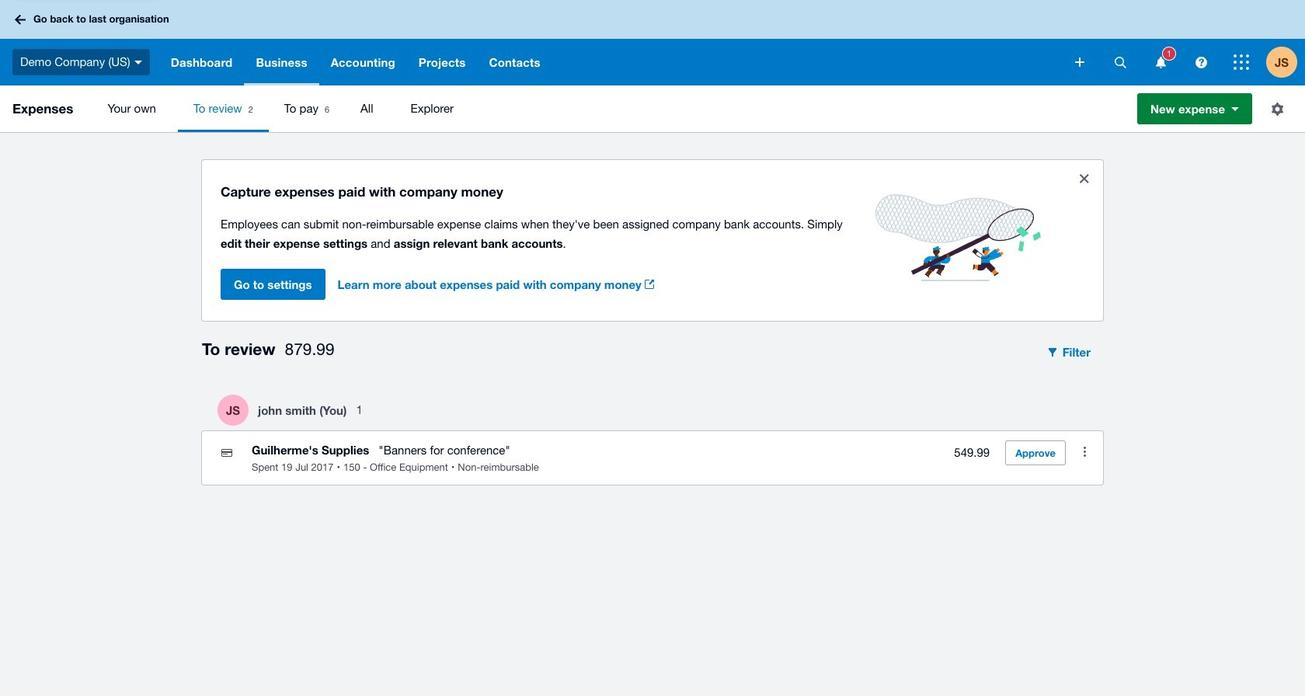 Task type: describe. For each thing, give the bounding box(es) containing it.
postal workers catching money image
[[857, 176, 1060, 300]]



Task type: vqa. For each thing, say whether or not it's contained in the screenshot.
choose
no



Task type: locate. For each thing, give the bounding box(es) containing it.
status
[[202, 160, 1104, 321]]

svg image
[[15, 14, 26, 24], [1234, 54, 1250, 70], [1115, 56, 1127, 68], [1156, 56, 1166, 68], [1196, 56, 1208, 68], [1076, 58, 1085, 67], [134, 60, 142, 64]]

settings menu image
[[1262, 93, 1294, 124]]

banner
[[0, 0, 1306, 86]]



